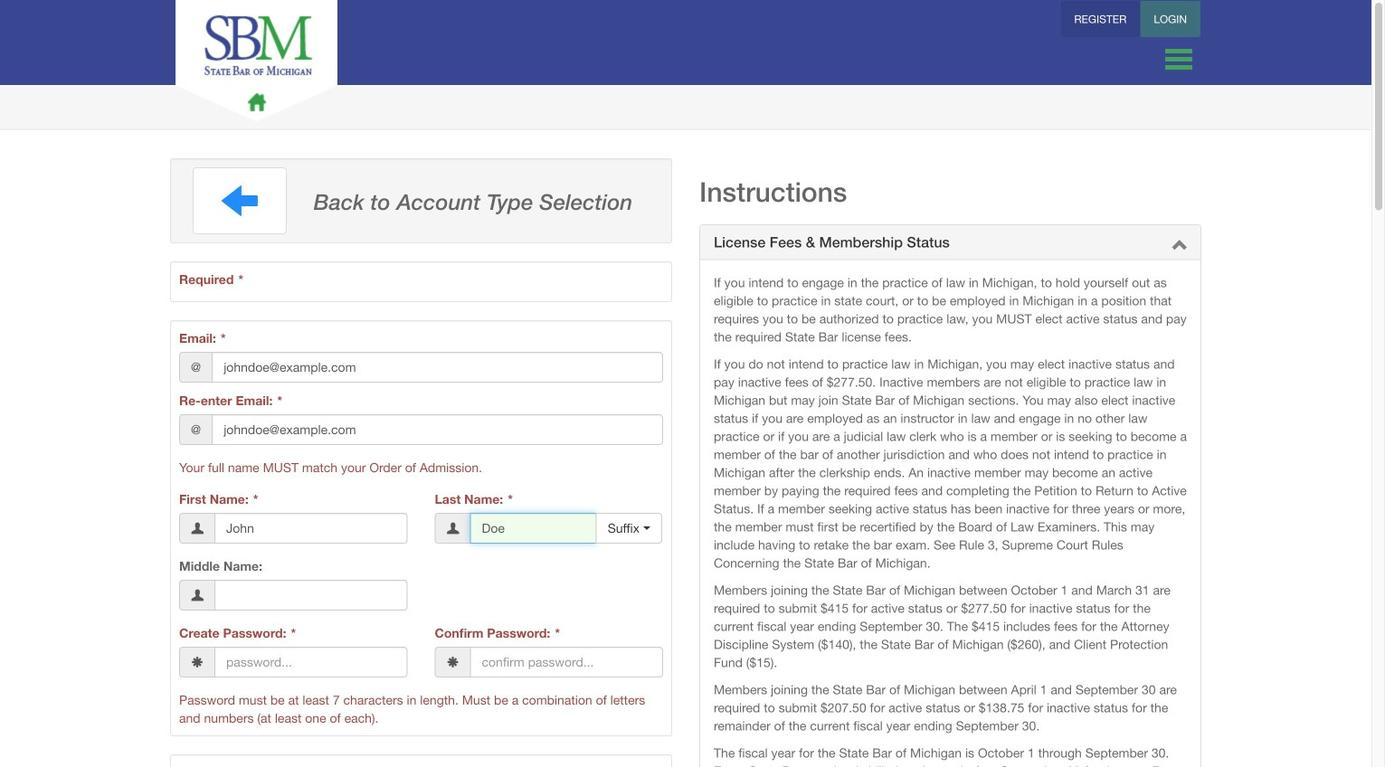 Task type: describe. For each thing, give the bounding box(es) containing it.
password... password field
[[214, 647, 408, 678]]

state bar of michigan image
[[176, 0, 338, 122]]

confirm password... password field
[[470, 647, 663, 678]]



Task type: locate. For each thing, give the bounding box(es) containing it.
None text field
[[212, 415, 663, 445], [214, 513, 408, 544], [470, 513, 597, 544], [212, 415, 663, 445], [214, 513, 408, 544], [470, 513, 597, 544]]

0 vertical spatial bar image
[[1166, 57, 1193, 62]]

bar image
[[1166, 49, 1193, 53]]

None text field
[[214, 580, 408, 611]]

Enter email address text field
[[212, 352, 663, 383]]

2 bar image from the top
[[1166, 65, 1193, 70]]

1 bar image from the top
[[1166, 57, 1193, 62]]

1 vertical spatial bar image
[[1166, 65, 1193, 70]]

bar image
[[1166, 57, 1193, 62], [1166, 65, 1193, 70]]



